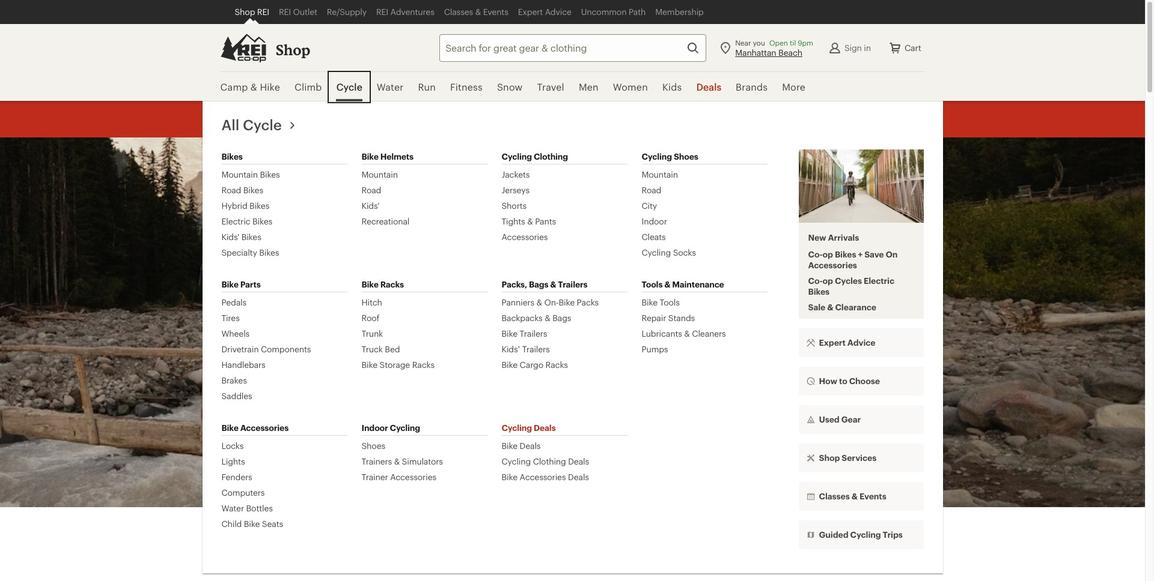 Task type: vqa. For each thing, say whether or not it's contained in the screenshot.


Task type: locate. For each thing, give the bounding box(es) containing it.
classes up guided on the bottom right of the page
[[819, 492, 850, 502]]

indoor inside mountain road city indoor cleats cycling socks
[[642, 216, 667, 227]]

bags up panniers & on-bike packs "link"
[[529, 280, 548, 290]]

1 horizontal spatial expert advice
[[819, 338, 876, 348]]

outlet
[[293, 7, 317, 17]]

1 road from the left
[[222, 185, 241, 195]]

cycling up shoes trainers & simulators trainer accessories
[[390, 423, 420, 433]]

0 horizontal spatial advice
[[545, 7, 572, 17]]

1 vertical spatial events
[[860, 492, 886, 502]]

shoes up mountain road city indoor cleats cycling socks
[[674, 151, 698, 162]]

1 horizontal spatial mountain
[[362, 170, 398, 180]]

cycle inside dropdown button
[[336, 81, 362, 93]]

road link up city at the right top of the page
[[642, 185, 661, 196]]

advice up search for great gear & clothing text field
[[545, 7, 572, 17]]

accessories inside jackets jerseys shorts tights & pants accessories
[[502, 232, 548, 242]]

jackets
[[502, 170, 530, 180]]

new left arrivals
[[808, 233, 826, 243]]

1 horizontal spatial cycle
[[336, 81, 362, 93]]

racks inside the hitch roof trunk truck bed bike storage racks
[[412, 360, 435, 370]]

new for new arrivals
[[808, 233, 826, 243]]

cycling inside mountain road city indoor cleats cycling socks
[[642, 248, 671, 258]]

recreational link
[[362, 216, 410, 227]]

0 horizontal spatial new
[[393, 311, 424, 329]]

1 vertical spatial to
[[839, 377, 847, 387]]

deals down cycling clothing deals link
[[568, 472, 589, 483]]

1 horizontal spatial expert advice link
[[799, 329, 924, 358]]

0 horizontal spatial racks
[[380, 280, 404, 290]]

0 vertical spatial op
[[823, 250, 833, 260]]

rei adventures
[[376, 7, 434, 17]]

None search field
[[418, 34, 706, 62]]

1 vertical spatial advice
[[847, 338, 876, 348]]

Search for great gear & clothing text field
[[440, 34, 706, 62]]

bikes up road bikes link
[[260, 170, 280, 180]]

on-
[[544, 298, 559, 308]]

the right of
[[567, 329, 589, 347]]

deals
[[696, 81, 721, 93], [534, 423, 556, 433], [520, 441, 541, 451], [568, 457, 589, 467], [568, 472, 589, 483]]

hitch link
[[362, 298, 382, 308]]

1 vertical spatial classes
[[819, 492, 850, 502]]

bike deals cycling clothing deals bike accessories deals
[[502, 441, 589, 483]]

a hiker on a log bridge. text reads, up to 50% off. image
[[0, 138, 1145, 508]]

0 vertical spatial advice
[[545, 7, 572, 17]]

cycling left trips
[[850, 530, 881, 541]]

co- up sale
[[808, 276, 823, 286]]

accessories for shorts
[[502, 232, 548, 242]]

0 vertical spatial classes
[[444, 7, 473, 17]]

bikes down electric bikes link
[[241, 232, 261, 242]]

panniers & on-bike packs backpacks & bags bike trailers kids' trailers bike cargo racks
[[502, 298, 599, 370]]

0 horizontal spatial road
[[222, 185, 241, 195]]

mountain link for bike
[[362, 170, 398, 180]]

op down new arrivals 'link'
[[823, 250, 833, 260]]

the right for
[[729, 311, 752, 329]]

0 vertical spatial to
[[514, 251, 551, 299]]

bikes down hybrid bikes link
[[252, 216, 272, 227]]

0 horizontal spatial shop
[[235, 7, 255, 17]]

water inside dropdown button
[[377, 81, 404, 93]]

none field inside banner
[[440, 34, 706, 62]]

accessories down tights & pants link
[[502, 232, 548, 242]]

accessories inside shoes trainers & simulators trainer accessories
[[390, 472, 436, 483]]

deals inside dropdown button
[[696, 81, 721, 93]]

bike parts link
[[222, 278, 261, 292]]

deals up bike accessories deals link
[[568, 457, 589, 467]]

uncommon
[[581, 7, 627, 17]]

bike accessories deals link
[[502, 472, 589, 483]]

2 vertical spatial shop
[[819, 453, 840, 464]]

racks up hitch at the left bottom of page
[[380, 280, 404, 290]]

& inside bike tools repair stands lubricants & cleaners pumps
[[684, 329, 690, 339]]

2 horizontal spatial road
[[642, 185, 661, 195]]

classes right adventures
[[444, 7, 473, 17]]

2 mountain from the left
[[362, 170, 398, 180]]

2 co- from the top
[[808, 276, 823, 286]]

used gear link
[[799, 406, 924, 435]]

year.
[[593, 329, 626, 347]]

sale & clearance link
[[808, 303, 876, 313]]

recreational
[[362, 216, 410, 227]]

accessories down simulators
[[390, 472, 436, 483]]

rei co-op, go to rei.com home page image
[[220, 33, 266, 62]]

1 horizontal spatial the
[[729, 311, 752, 329]]

& inside co-op bikes + save on accessories co-op cycles electric bikes sale & clearance
[[827, 303, 833, 313]]

0 horizontal spatial kids'
[[222, 232, 239, 242]]

packs
[[577, 298, 599, 308]]

1 mountain from the left
[[222, 170, 258, 180]]

0 horizontal spatial classes & events link
[[439, 0, 513, 24]]

1 vertical spatial classes & events
[[819, 492, 886, 502]]

road up city at the right top of the page
[[642, 185, 661, 195]]

water up child
[[222, 504, 244, 514]]

shop up rei co-op, go to rei.com home page image
[[235, 7, 255, 17]]

to
[[514, 251, 551, 299], [839, 377, 847, 387]]

to for choose
[[839, 377, 847, 387]]

bags down on-
[[553, 313, 571, 323]]

0 vertical spatial events
[[483, 7, 508, 17]]

kids' up the recreational
[[362, 201, 379, 211]]

shoes
[[674, 151, 698, 162], [362, 441, 385, 451]]

1 vertical spatial bags
[[553, 313, 571, 323]]

cycling down bike deals link
[[502, 457, 531, 467]]

0 horizontal spatial the
[[567, 329, 589, 347]]

0 horizontal spatial road link
[[362, 185, 381, 196]]

0 vertical spatial classes & events link
[[439, 0, 513, 24]]

trailers
[[558, 280, 588, 290], [520, 329, 547, 339], [522, 344, 550, 355]]

indoor cycling
[[362, 423, 420, 433]]

bike
[[362, 151, 379, 162], [222, 280, 238, 290], [362, 280, 379, 290], [559, 298, 575, 308], [642, 298, 658, 308], [502, 329, 518, 339], [362, 360, 378, 370], [502, 360, 518, 370], [222, 423, 238, 433], [502, 441, 518, 451], [502, 472, 518, 483], [244, 519, 260, 530]]

1 co- from the top
[[808, 250, 823, 260]]

expert advice down sale & clearance link
[[819, 338, 876, 348]]

lubricants & cleaners link
[[642, 329, 726, 340]]

expert up search for great gear & clothing text field
[[518, 7, 543, 17]]

0 vertical spatial shop
[[235, 7, 255, 17]]

0 horizontal spatial water
[[222, 504, 244, 514]]

1 horizontal spatial kids'
[[362, 201, 379, 211]]

2 horizontal spatial mountain
[[642, 170, 678, 180]]

1 vertical spatial electric
[[864, 276, 894, 286]]

jerseys
[[502, 185, 530, 195]]

to inside banner
[[839, 377, 847, 387]]

1 road link from the left
[[362, 185, 381, 196]]

child bike seats link
[[222, 519, 283, 530]]

accessories up locks
[[240, 423, 289, 433]]

2 horizontal spatial rei
[[376, 7, 388, 17]]

bikes
[[222, 151, 243, 162], [260, 170, 280, 180], [243, 185, 263, 195], [250, 201, 269, 211], [252, 216, 272, 227], [241, 232, 261, 242], [259, 248, 279, 258], [835, 250, 856, 260], [808, 287, 830, 297]]

1 rei from the left
[[257, 7, 269, 17]]

cycling
[[502, 151, 532, 162], [642, 151, 672, 162], [642, 248, 671, 258], [390, 423, 420, 433], [502, 423, 532, 433], [502, 457, 531, 467], [850, 530, 881, 541]]

of
[[549, 329, 563, 347]]

accessories for cycling
[[520, 472, 566, 483]]

1 horizontal spatial advice
[[847, 338, 876, 348]]

bike down kids'
[[502, 360, 518, 370]]

bike tools link
[[642, 298, 680, 308]]

mountain down bike helmets link
[[362, 170, 398, 180]]

0 vertical spatial trailers
[[558, 280, 588, 290]]

clothing
[[582, 311, 639, 329]]

mountain for mountain bikes road bikes hybrid bikes electric bikes kids' bikes specialty bikes
[[222, 170, 258, 180]]

0 horizontal spatial rei
[[257, 7, 269, 17]]

co- down new arrivals 'link'
[[808, 250, 823, 260]]

cycling down the cleats link
[[642, 248, 671, 258]]

mountain inside mountain bikes road bikes hybrid bikes electric bikes kids' bikes specialty bikes
[[222, 170, 258, 180]]

3 road from the left
[[642, 185, 661, 195]]

rei left adventures
[[376, 7, 388, 17]]

0 horizontal spatial mountain link
[[362, 170, 398, 180]]

shop left services
[[819, 453, 840, 464]]

rei left outlet
[[279, 7, 291, 17]]

1 vertical spatial co-
[[808, 276, 823, 286]]

electric down hybrid
[[222, 216, 250, 227]]

0 vertical spatial expert advice link
[[513, 0, 576, 24]]

2 road link from the left
[[642, 185, 661, 196]]

cycle right 'all'
[[243, 116, 282, 133]]

new inside the new snow markdowns plus clothing and gear for the rest of the year.
[[393, 311, 424, 329]]

racks right the cargo
[[546, 360, 568, 370]]

road for kids'
[[362, 185, 381, 195]]

road link up the kids' link at the top left of the page
[[362, 185, 381, 196]]

shop for shop
[[276, 41, 310, 58]]

choose
[[849, 377, 880, 387]]

0 vertical spatial water
[[377, 81, 404, 93]]

indoor up shoes link
[[362, 423, 388, 433]]

expert down sale & clearance link
[[819, 338, 846, 348]]

cargo
[[520, 360, 543, 370]]

to for 50%
[[514, 251, 551, 299]]

co-op bikes + save on accessories co-op cycles electric bikes sale & clearance
[[808, 250, 898, 313]]

0 vertical spatial indoor
[[642, 216, 667, 227]]

1 horizontal spatial shop
[[276, 41, 310, 58]]

0 horizontal spatial expert
[[518, 7, 543, 17]]

1 op from the top
[[823, 250, 833, 260]]

2 horizontal spatial shop
[[819, 453, 840, 464]]

bikes up mountain bikes link
[[222, 151, 243, 162]]

cycle button
[[329, 72, 369, 102]]

advice
[[545, 7, 572, 17], [847, 338, 876, 348]]

bike inside bike tools repair stands lubricants & cleaners pumps
[[642, 298, 658, 308]]

bike up repair
[[642, 298, 658, 308]]

racks right "storage"
[[412, 360, 435, 370]]

1 vertical spatial cycle
[[243, 116, 282, 133]]

0 vertical spatial shoes
[[674, 151, 698, 162]]

maintenance
[[672, 280, 724, 290]]

2 rei from the left
[[279, 7, 291, 17]]

expert
[[518, 7, 543, 17], [819, 338, 846, 348]]

tools & maintenance link
[[642, 278, 724, 292]]

1 vertical spatial expert
[[819, 338, 846, 348]]

2 road from the left
[[362, 185, 381, 195]]

tools inside bike tools repair stands lubricants & cleaners pumps
[[660, 298, 680, 308]]

0 horizontal spatial indoor
[[362, 423, 388, 433]]

shop down rei outlet link
[[276, 41, 310, 58]]

bike down truck
[[362, 360, 378, 370]]

shop for shop rei
[[235, 7, 255, 17]]

packs,
[[502, 280, 527, 290]]

1 horizontal spatial racks
[[412, 360, 435, 370]]

None field
[[440, 34, 706, 62]]

new arrivals
[[808, 233, 859, 243]]

kids' bikes link
[[222, 232, 261, 243]]

1 horizontal spatial classes & events
[[819, 492, 886, 502]]

cycling clothing
[[502, 151, 568, 162]]

kids' up specialty
[[222, 232, 239, 242]]

trailers down "backpacks & bags" link on the bottom left of page
[[520, 329, 547, 339]]

bike racks link
[[362, 278, 404, 292]]

rei left rei outlet
[[257, 7, 269, 17]]

accessories inside co-op bikes + save on accessories co-op cycles electric bikes sale & clearance
[[808, 260, 857, 271]]

0 horizontal spatial expert advice link
[[513, 0, 576, 24]]

bike down water bottles link at the bottom left of the page
[[244, 519, 260, 530]]

clearance
[[835, 303, 876, 313]]

1 horizontal spatial events
[[860, 492, 886, 502]]

tools up repair stands 'link'
[[660, 298, 680, 308]]

0 horizontal spatial shoes
[[362, 441, 385, 451]]

road inside mountain road city indoor cleats cycling socks
[[642, 185, 661, 195]]

accessories down cycling clothing deals link
[[520, 472, 566, 483]]

1 horizontal spatial indoor
[[642, 216, 667, 227]]

road inside "mountain road kids' recreational"
[[362, 185, 381, 195]]

new up bed
[[393, 311, 424, 329]]

drivetrain components link
[[222, 344, 311, 355]]

guided
[[819, 530, 848, 541]]

racks
[[380, 280, 404, 290], [412, 360, 435, 370], [546, 360, 568, 370]]

0 vertical spatial expert advice
[[518, 7, 572, 17]]

tires link
[[222, 313, 240, 324]]

1 horizontal spatial new
[[808, 233, 826, 243]]

1 vertical spatial op
[[823, 276, 833, 286]]

components
[[261, 344, 311, 355]]

drivetrain
[[222, 344, 259, 355]]

bike up plus
[[559, 298, 575, 308]]

cycle left 'water' dropdown button at top
[[336, 81, 362, 93]]

bike racks
[[362, 280, 404, 290]]

cycling clothing link
[[502, 150, 568, 164]]

3 mountain from the left
[[642, 170, 678, 180]]

re/supply link
[[322, 0, 371, 24]]

clothing up bike accessories deals link
[[533, 457, 566, 467]]

1 horizontal spatial classes & events link
[[799, 483, 924, 512]]

1 vertical spatial tools
[[660, 298, 680, 308]]

clothing down promotional messages marquee
[[534, 151, 568, 162]]

membership link
[[651, 0, 709, 24]]

bottles
[[246, 504, 273, 514]]

1 mountain link from the left
[[362, 170, 398, 180]]

0 horizontal spatial cycle
[[243, 116, 282, 133]]

accessories inside bike deals cycling clothing deals bike accessories deals
[[520, 472, 566, 483]]

1 horizontal spatial road
[[362, 185, 381, 195]]

1 vertical spatial kids'
[[222, 232, 239, 242]]

packs, bags & trailers link
[[502, 278, 588, 292]]

co-op bikes + save on accessories link
[[808, 250, 914, 271]]

water left run
[[377, 81, 404, 93]]

& inside jackets jerseys shorts tights & pants accessories
[[527, 216, 533, 227]]

1 horizontal spatial to
[[839, 377, 847, 387]]

road up the kids' link at the top left of the page
[[362, 185, 381, 195]]

snow
[[497, 81, 523, 93]]

1 horizontal spatial rei
[[279, 7, 291, 17]]

trailers up bike cargo racks link
[[522, 344, 550, 355]]

0 horizontal spatial bags
[[529, 280, 548, 290]]

0 horizontal spatial electric
[[222, 216, 250, 227]]

1 vertical spatial new
[[393, 311, 424, 329]]

cycling up bike deals link
[[502, 423, 532, 433]]

trainer accessories link
[[362, 472, 436, 483]]

bike up locks
[[222, 423, 238, 433]]

new inside new arrivals 'link'
[[808, 233, 826, 243]]

indoor up the cleats
[[642, 216, 667, 227]]

bike up kids'
[[502, 329, 518, 339]]

hitch
[[362, 298, 382, 308]]

0 horizontal spatial classes & events
[[444, 7, 508, 17]]

1 horizontal spatial mountain link
[[642, 170, 678, 180]]

wheels
[[222, 329, 250, 339]]

indoor cycling link
[[362, 421, 420, 436]]

co-op cycles electric bikes link
[[808, 276, 914, 298]]

0 horizontal spatial mountain
[[222, 170, 258, 180]]

promotional messages marquee
[[0, 101, 1145, 138]]

water
[[377, 81, 404, 93], [222, 504, 244, 514]]

2 mountain link from the left
[[642, 170, 678, 180]]

indoor inside indoor cycling link
[[362, 423, 388, 433]]

open
[[769, 38, 788, 47]]

run
[[418, 81, 436, 93]]

shop services
[[819, 453, 877, 464]]

deals right kids
[[696, 81, 721, 93]]

0 vertical spatial tools
[[642, 280, 663, 290]]

road link for kids'
[[362, 185, 381, 196]]

shoes up the "trainers"
[[362, 441, 385, 451]]

expert advice link down clearance
[[799, 329, 924, 358]]

banner containing shop
[[0, 0, 1145, 574]]

1 horizontal spatial road link
[[642, 185, 661, 196]]

1 vertical spatial shoes
[[362, 441, 385, 451]]

0 vertical spatial kids'
[[362, 201, 379, 211]]

3 rei from the left
[[376, 7, 388, 17]]

0 vertical spatial the
[[729, 311, 752, 329]]

rei
[[257, 7, 269, 17], [279, 7, 291, 17], [376, 7, 388, 17]]

0 vertical spatial electric
[[222, 216, 250, 227]]

electric down save
[[864, 276, 894, 286]]

1 horizontal spatial bags
[[553, 313, 571, 323]]

advice down clearance
[[847, 338, 876, 348]]

accessories up cycles
[[808, 260, 857, 271]]

expert advice up search for great gear & clothing text field
[[518, 7, 572, 17]]

bike left helmets
[[362, 151, 379, 162]]

more
[[782, 81, 806, 93]]

1 vertical spatial shop
[[276, 41, 310, 58]]

specialty
[[222, 248, 257, 258]]

camp & hike button
[[220, 72, 287, 102]]

mountain down cycling shoes link
[[642, 170, 678, 180]]

mountain link down cycling shoes link
[[642, 170, 678, 180]]

seats
[[262, 519, 283, 530]]

mountain link for cycling
[[642, 170, 678, 180]]

1 horizontal spatial classes
[[819, 492, 850, 502]]

mountain inside mountain road city indoor cleats cycling socks
[[642, 170, 678, 180]]

banner
[[0, 0, 1145, 574]]

1 vertical spatial water
[[222, 504, 244, 514]]

bike cargo racks link
[[502, 360, 568, 371]]

tires
[[222, 313, 240, 323]]

pants
[[535, 216, 556, 227]]

trailers up packs
[[558, 280, 588, 290]]

tools up bike tools 'link'
[[642, 280, 663, 290]]

0 vertical spatial bags
[[529, 280, 548, 290]]

how
[[819, 377, 837, 387]]

road up hybrid
[[222, 185, 241, 195]]

a cyclist cruises over an urban bike bridge. image
[[799, 150, 924, 223]]

op left cycles
[[823, 276, 833, 286]]

& inside dropdown button
[[251, 81, 257, 93]]

mountain up road bikes link
[[222, 170, 258, 180]]

0 vertical spatial cycle
[[336, 81, 362, 93]]

1 horizontal spatial electric
[[864, 276, 894, 286]]

0 horizontal spatial to
[[514, 251, 551, 299]]

brakes
[[222, 376, 247, 386]]

mountain for mountain road kids' recreational
[[362, 170, 398, 180]]

1 vertical spatial clothing
[[533, 457, 566, 467]]

mountain inside "mountain road kids' recreational"
[[362, 170, 398, 180]]

bikes down mountain bikes link
[[243, 185, 263, 195]]

& inside shoes trainers & simulators trainer accessories
[[394, 457, 400, 467]]

mountain link down bike helmets link
[[362, 170, 398, 180]]

expert advice link up search for great gear & clothing text field
[[513, 0, 576, 24]]

deals up bike deals link
[[534, 423, 556, 433]]

indoor
[[642, 216, 667, 227], [362, 423, 388, 433]]

brakes link
[[222, 376, 247, 387]]

op
[[823, 250, 833, 260], [823, 276, 833, 286]]

1 vertical spatial indoor
[[362, 423, 388, 433]]

0 horizontal spatial expert advice
[[518, 7, 572, 17]]

bed
[[385, 344, 400, 355]]

2 horizontal spatial racks
[[546, 360, 568, 370]]



Task type: describe. For each thing, give the bounding box(es) containing it.
panniers & on-bike packs link
[[502, 298, 599, 308]]

kids' inside mountain bikes road bikes hybrid bikes electric bikes kids' bikes specialty bikes
[[222, 232, 239, 242]]

snow
[[427, 311, 464, 329]]

trunk link
[[362, 329, 383, 340]]

cycles
[[835, 276, 862, 286]]

tights & pants link
[[502, 216, 556, 227]]

jerseys link
[[502, 185, 530, 196]]

rei outlet
[[279, 7, 317, 17]]

sign
[[844, 42, 862, 53]]

1 horizontal spatial shoes
[[674, 151, 698, 162]]

cycling inside bike deals cycling clothing deals bike accessories deals
[[502, 457, 531, 467]]

bikes up sale
[[808, 287, 830, 297]]

bike inside the hitch roof trunk truck bed bike storage racks
[[362, 360, 378, 370]]

bike deals link
[[502, 441, 541, 452]]

saddles link
[[222, 391, 252, 402]]

deals down cycling deals link
[[520, 441, 541, 451]]

bike storage racks link
[[362, 360, 435, 371]]

shoes inside shoes trainers & simulators trainer accessories
[[362, 441, 385, 451]]

hybrid bikes link
[[222, 201, 269, 212]]

1 vertical spatial expert advice link
[[799, 329, 924, 358]]

re/supply
[[327, 7, 367, 17]]

handlebars link
[[222, 360, 265, 371]]

bags inside panniers & on-bike packs backpacks & bags bike trailers kids' trailers bike cargo racks
[[553, 313, 571, 323]]

cycling up the jackets
[[502, 151, 532, 162]]

bike inside locks lights fenders computers water bottles child bike seats
[[244, 519, 260, 530]]

til
[[790, 38, 796, 47]]

kids' trailers link
[[502, 344, 550, 355]]

travel
[[537, 81, 564, 93]]

1 vertical spatial trailers
[[520, 329, 547, 339]]

bike down bike deals link
[[502, 472, 518, 483]]

road inside mountain bikes road bikes hybrid bikes electric bikes kids' bikes specialty bikes
[[222, 185, 241, 195]]

for
[[707, 311, 726, 329]]

& inside 'link'
[[550, 280, 556, 290]]

locks link
[[222, 441, 244, 452]]

cleaners
[[692, 329, 726, 339]]

near you open til 9pm manhattan beach
[[735, 38, 813, 57]]

1 horizontal spatial expert
[[819, 338, 846, 348]]

lights link
[[222, 457, 245, 468]]

uncommon path
[[581, 7, 646, 17]]

water inside locks lights fenders computers water bottles child bike seats
[[222, 504, 244, 514]]

climb button
[[287, 72, 329, 102]]

gear
[[841, 415, 861, 425]]

bikes right specialty
[[259, 248, 279, 258]]

0 horizontal spatial events
[[483, 7, 508, 17]]

brands
[[736, 81, 768, 93]]

accessories inside bike accessories link
[[240, 423, 289, 433]]

services
[[842, 453, 877, 464]]

electric inside mountain bikes road bikes hybrid bikes electric bikes kids' bikes specialty bikes
[[222, 216, 250, 227]]

in
[[864, 42, 871, 53]]

shop link
[[276, 41, 310, 59]]

socks
[[673, 248, 696, 258]]

all cycle
[[222, 116, 282, 133]]

racks inside panniers & on-bike packs backpacks & bags bike trailers kids' trailers bike cargo racks
[[546, 360, 568, 370]]

jackets link
[[502, 170, 530, 180]]

pumps
[[642, 344, 668, 355]]

2 op from the top
[[823, 276, 833, 286]]

indoor link
[[642, 216, 667, 227]]

wheels link
[[222, 329, 250, 340]]

path
[[629, 7, 646, 17]]

bags inside 'link'
[[529, 280, 548, 290]]

shop services link
[[799, 444, 924, 473]]

kids' inside "mountain road kids' recreational"
[[362, 201, 379, 211]]

kids'
[[502, 344, 520, 355]]

cycling clothing deals link
[[502, 457, 589, 468]]

1 vertical spatial classes & events link
[[799, 483, 924, 512]]

trips
[[883, 530, 903, 541]]

shorts link
[[502, 201, 527, 212]]

camp
[[220, 81, 248, 93]]

sign in link
[[823, 36, 876, 60]]

bike up hitch at the left bottom of page
[[362, 280, 379, 290]]

0 horizontal spatial classes
[[444, 7, 473, 17]]

hybrid
[[222, 201, 247, 211]]

tights
[[502, 216, 525, 227]]

electric inside co-op bikes + save on accessories co-op cycles electric bikes sale & clearance
[[864, 276, 894, 286]]

rei for rei adventures
[[376, 7, 388, 17]]

bike tools repair stands lubricants & cleaners pumps
[[642, 298, 726, 355]]

water button
[[369, 72, 411, 102]]

cycling shoes
[[642, 151, 698, 162]]

clothing inside bike deals cycling clothing deals bike accessories deals
[[533, 457, 566, 467]]

shop rei link
[[230, 0, 274, 24]]

mountain road kids' recreational
[[362, 170, 410, 227]]

bike parts
[[222, 280, 261, 290]]

cycling socks link
[[642, 248, 696, 258]]

cycling shoes link
[[642, 150, 698, 164]]

hike
[[260, 81, 280, 93]]

bikes up electric bikes link
[[250, 201, 269, 211]]

0 vertical spatial clothing
[[534, 151, 568, 162]]

search image
[[686, 41, 700, 55]]

more button
[[775, 72, 813, 102]]

road for city
[[642, 185, 661, 195]]

bikes left '+'
[[835, 250, 856, 260]]

bike down cycling deals link
[[502, 441, 518, 451]]

cycling deals
[[502, 423, 556, 433]]

1 vertical spatial the
[[567, 329, 589, 347]]

mountain for mountain road city indoor cleats cycling socks
[[642, 170, 678, 180]]

men button
[[572, 72, 606, 102]]

shop rei
[[235, 7, 269, 17]]

bike accessories
[[222, 423, 289, 433]]

rest
[[519, 329, 546, 347]]

brands button
[[729, 72, 775, 102]]

save
[[864, 250, 884, 260]]

all cycle link
[[222, 114, 302, 135]]

road link for city
[[642, 185, 661, 196]]

cycling inside 'link'
[[850, 530, 881, 541]]

9pm
[[798, 38, 813, 47]]

bike up pedals
[[222, 280, 238, 290]]

new snow markdowns plus clothing and gear for the rest of the year.
[[393, 311, 752, 347]]

trailers inside 'link'
[[558, 280, 588, 290]]

shoes trainers & simulators trainer accessories
[[362, 441, 443, 483]]

cycling deals link
[[502, 421, 556, 436]]

child
[[222, 519, 242, 530]]

gear
[[672, 311, 703, 329]]

all
[[222, 116, 239, 133]]

new for new snow markdowns plus clothing and gear for the rest of the year.
[[393, 311, 424, 329]]

water bottles link
[[222, 504, 273, 515]]

new arrivals link
[[808, 233, 859, 244]]

near
[[735, 38, 751, 47]]

lubricants
[[642, 329, 682, 339]]

rei adventures link
[[371, 0, 439, 24]]

pedals link
[[222, 298, 246, 308]]

0 vertical spatial expert
[[518, 7, 543, 17]]

electric bikes link
[[222, 216, 272, 227]]

accessories for bikes
[[808, 260, 857, 271]]

cycling up city at the right top of the page
[[642, 151, 672, 162]]

shop for shop services
[[819, 453, 840, 464]]

rei for rei outlet
[[279, 7, 291, 17]]

50%
[[560, 251, 637, 299]]

beach
[[778, 47, 802, 57]]

saddles
[[222, 391, 252, 402]]

1 vertical spatial expert advice
[[819, 338, 876, 348]]

road bikes link
[[222, 185, 263, 196]]

how to choose
[[819, 377, 880, 387]]

adventures
[[390, 7, 434, 17]]

bike accessories link
[[222, 421, 289, 436]]

up
[[449, 251, 505, 299]]

kids button
[[655, 72, 689, 102]]

2 vertical spatial trailers
[[522, 344, 550, 355]]



